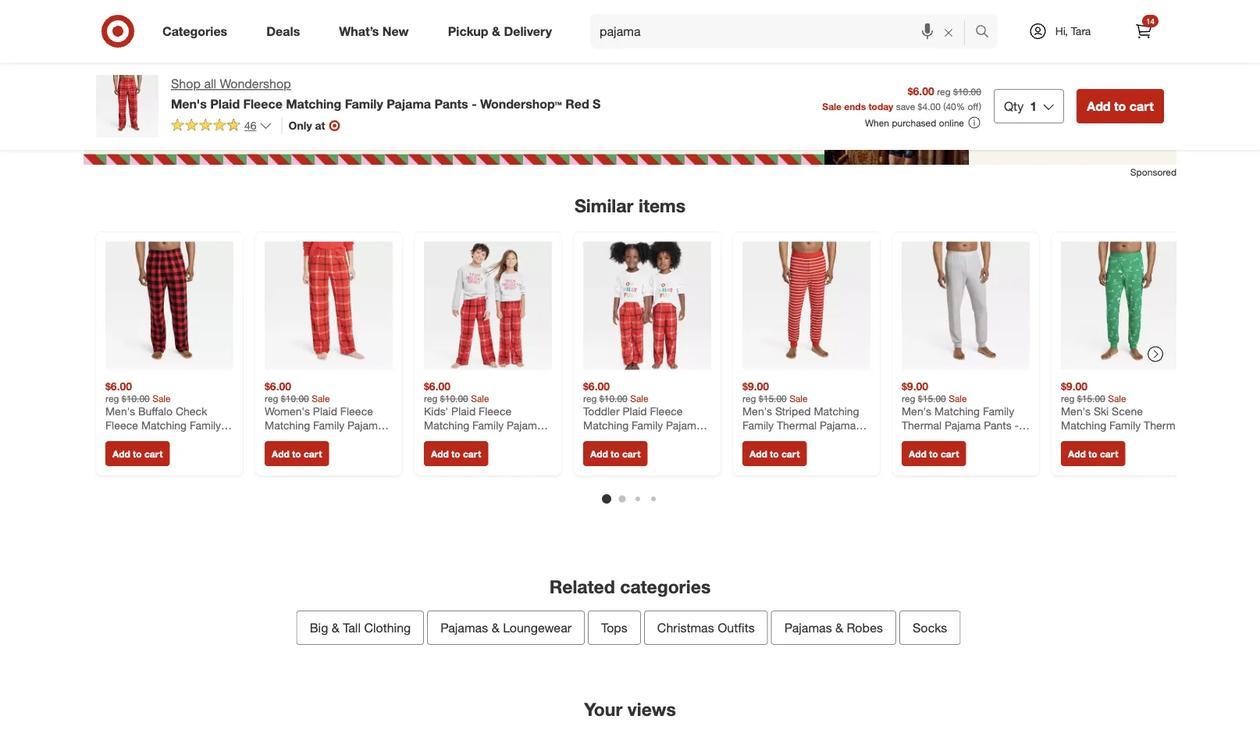Task type: locate. For each thing, give the bounding box(es) containing it.
14
[[1147, 16, 1155, 26]]

matching inside shop all wondershop men's plaid fleece matching family pajama pants - wondershop™ red s
[[286, 96, 342, 111]]

add to cart button for men's ski scene matching family thermal pajama pants - wondershop™ green s image on the right
[[1062, 441, 1126, 466]]

1 horizontal spatial -
[[1015, 418, 1019, 432]]

big & tall clothing
[[310, 620, 411, 635]]

add to cart button for men's buffalo check fleece matching family pajama pants - wondershop™ red s image
[[105, 441, 170, 466]]

matching up "at"
[[286, 96, 342, 111]]

pants down pickup
[[435, 96, 468, 111]]

reg for men's striped matching family thermal pajama pants - wondershop™ red s image in the right of the page
[[743, 393, 757, 405]]

%
[[957, 100, 966, 112]]

pajamas left robes
[[785, 620, 832, 635]]

0 horizontal spatial $15.00
[[759, 393, 787, 405]]

pajama right thermal
[[945, 418, 981, 432]]

1 horizontal spatial wondershop™
[[902, 432, 970, 446]]

1 horizontal spatial pajama
[[945, 418, 981, 432]]

reg for kids' plaid fleece matching family pajama pants - wondershop™ red s image
[[424, 393, 438, 405]]

pants right thermal
[[984, 418, 1012, 432]]

$10.00 for toddler plaid fleece matching family pajama pants - wondershop™ red 3t image
[[600, 393, 628, 405]]

wondershop™ for gray
[[902, 432, 970, 446]]

pants
[[435, 96, 468, 111], [984, 418, 1012, 432]]

region containing similar items
[[84, 74, 1199, 730]]

all
[[204, 76, 216, 91]]

big & tall clothing link
[[297, 611, 424, 645]]

items
[[639, 194, 686, 216]]

1 vertical spatial family
[[984, 405, 1015, 418]]

add for men's ski scene matching family thermal pajama pants - wondershop™ green s image on the right
[[1069, 448, 1086, 460]]

matching up gray
[[935, 405, 981, 418]]

0 vertical spatial pants
[[435, 96, 468, 111]]

1 vertical spatial pajama
[[945, 418, 981, 432]]

3 $9.00 from the left
[[1062, 379, 1088, 393]]

1 horizontal spatial men's
[[902, 405, 932, 418]]

0 vertical spatial men's
[[171, 96, 207, 111]]

1 vertical spatial men's
[[902, 405, 932, 418]]

family up gray
[[984, 405, 1015, 418]]

1 $15.00 from the left
[[759, 393, 787, 405]]

wondershop™
[[481, 96, 562, 111], [902, 432, 970, 446]]

0 horizontal spatial matching
[[286, 96, 342, 111]]

cart
[[1130, 98, 1155, 114], [144, 448, 163, 460], [304, 448, 322, 460], [463, 448, 482, 460], [623, 448, 641, 460], [782, 448, 800, 460], [941, 448, 960, 460], [1101, 448, 1119, 460]]

$6.00 for toddler plaid fleece matching family pajama pants - wondershop™ red 3t image
[[584, 379, 610, 393]]

region
[[84, 74, 1199, 730]]

4 $6.00 reg $10.00 sale from the left
[[584, 379, 649, 405]]

pants for thermal
[[984, 418, 1012, 432]]

$10.00 for men's buffalo check fleece matching family pajama pants - wondershop™ red s image
[[122, 393, 150, 405]]

men's
[[171, 96, 207, 111], [902, 405, 932, 418]]

- down pickup
[[472, 96, 477, 111]]

pajamas left loungewear
[[441, 620, 488, 635]]

socks
[[913, 620, 948, 635]]

wondershop™ for red
[[481, 96, 562, 111]]

add to cart button for men's striped matching family thermal pajama pants - wondershop™ red s image in the right of the page
[[743, 441, 807, 466]]

toddler plaid fleece matching family pajama pants - wondershop™ red 3t image
[[584, 242, 712, 370]]

0 horizontal spatial men's
[[171, 96, 207, 111]]

women's plaid fleece matching family pajama pants - wondershop™ red s image
[[265, 242, 393, 370]]

- inside $9.00 reg $15.00 sale men's matching family thermal pajama pants - wondershop™ gray s
[[1015, 418, 1019, 432]]

socks link
[[900, 611, 961, 645]]

christmas outfits
[[658, 620, 755, 635]]

$10.00
[[954, 86, 982, 97], [122, 393, 150, 405], [281, 393, 309, 405], [440, 393, 469, 405], [600, 393, 628, 405]]

family down what's
[[345, 96, 383, 111]]

)
[[979, 100, 982, 112]]

$6.00 reg $10.00 sale for kids' plaid fleece matching family pajama pants - wondershop™ red s image
[[424, 379, 490, 405]]

2 $15.00 from the left
[[919, 393, 947, 405]]

pajama inside shop all wondershop men's plaid fleece matching family pajama pants - wondershop™ red s
[[387, 96, 431, 111]]

save
[[897, 100, 916, 112]]

men's striped matching family thermal pajama pants - wondershop™ red s image
[[743, 242, 871, 370]]

s inside shop all wondershop men's plaid fleece matching family pajama pants - wondershop™ red s
[[593, 96, 601, 111]]

add to cart for men's buffalo check fleece matching family pajama pants - wondershop™ red s image
[[112, 448, 163, 460]]

to for men's ski scene matching family thermal pajama pants - wondershop™ green s image on the right
[[1089, 448, 1098, 460]]

add to cart
[[1088, 98, 1155, 114], [112, 448, 163, 460], [272, 448, 322, 460], [431, 448, 482, 460], [591, 448, 641, 460], [750, 448, 800, 460], [909, 448, 960, 460], [1069, 448, 1119, 460]]

sale
[[823, 100, 842, 112], [152, 393, 171, 405], [312, 393, 330, 405], [471, 393, 490, 405], [631, 393, 649, 405], [790, 393, 808, 405], [949, 393, 968, 405], [1109, 393, 1127, 405]]

cart for men's ski scene matching family thermal pajama pants - wondershop™ green s image on the right
[[1101, 448, 1119, 460]]

2 $9.00 reg $15.00 sale from the left
[[1062, 379, 1127, 405]]

your
[[585, 698, 623, 720]]

pickup & delivery
[[448, 23, 552, 39]]

cart for women's plaid fleece matching family pajama pants - wondershop™ red s image
[[304, 448, 322, 460]]

add for toddler plaid fleece matching family pajama pants - wondershop™ red 3t image
[[591, 448, 608, 460]]

$6.00
[[908, 84, 935, 98], [105, 379, 132, 393], [265, 379, 291, 393], [424, 379, 451, 393], [584, 379, 610, 393]]

$15.00 for men's ski scene matching family thermal pajama pants - wondershop™ green s image on the right
[[1078, 393, 1106, 405]]

2 $6.00 reg $10.00 sale from the left
[[265, 379, 330, 405]]

add to cart button for women's plaid fleece matching family pajama pants - wondershop™ red s image
[[265, 441, 329, 466]]

add to cart for toddler plaid fleece matching family pajama pants - wondershop™ red 3t image
[[591, 448, 641, 460]]

pajamas for pajamas & robes
[[785, 620, 832, 635]]

$9.00 reg $15.00 sale
[[743, 379, 808, 405], [1062, 379, 1127, 405]]

reg for men's ski scene matching family thermal pajama pants - wondershop™ green s image on the right
[[1062, 393, 1075, 405]]

deals link
[[253, 14, 320, 48]]

wondershop™ inside $9.00 reg $15.00 sale men's matching family thermal pajama pants - wondershop™ gray s
[[902, 432, 970, 446]]

clothing
[[364, 620, 411, 635]]

& left tall
[[332, 620, 340, 635]]

$6.00 reg $10.00 sale for men's buffalo check fleece matching family pajama pants - wondershop™ red s image
[[105, 379, 171, 405]]

pants inside $9.00 reg $15.00 sale men's matching family thermal pajama pants - wondershop™ gray s
[[984, 418, 1012, 432]]

what's new
[[339, 23, 409, 39]]

0 vertical spatial family
[[345, 96, 383, 111]]

your views
[[585, 698, 676, 720]]

reg
[[938, 86, 951, 97], [105, 393, 119, 405], [265, 393, 279, 405], [424, 393, 438, 405], [584, 393, 597, 405], [743, 393, 757, 405], [902, 393, 916, 405], [1062, 393, 1075, 405]]

pickup
[[448, 23, 489, 39]]

0 horizontal spatial $9.00 reg $15.00 sale
[[743, 379, 808, 405]]

men's inside $9.00 reg $15.00 sale men's matching family thermal pajama pants - wondershop™ gray s
[[902, 405, 932, 418]]

s
[[593, 96, 601, 111], [999, 432, 1007, 446]]

loungewear
[[503, 620, 572, 635]]

1 horizontal spatial pajamas
[[785, 620, 832, 635]]

1 $6.00 reg $10.00 sale from the left
[[105, 379, 171, 405]]

0 horizontal spatial pajama
[[387, 96, 431, 111]]

2 $9.00 from the left
[[902, 379, 929, 393]]

0 horizontal spatial $9.00
[[743, 379, 770, 393]]

1 horizontal spatial $9.00
[[902, 379, 929, 393]]

sale for toddler plaid fleece matching family pajama pants - wondershop™ red 3t image
[[631, 393, 649, 405]]

wondershop™ left red
[[481, 96, 562, 111]]

- right gray
[[1015, 418, 1019, 432]]

0 vertical spatial s
[[593, 96, 601, 111]]

(
[[944, 100, 946, 112]]

thermal
[[902, 418, 942, 432]]

3 $6.00 reg $10.00 sale from the left
[[424, 379, 490, 405]]

1 horizontal spatial family
[[984, 405, 1015, 418]]

1 horizontal spatial pants
[[984, 418, 1012, 432]]

& right pickup
[[492, 23, 501, 39]]

&
[[492, 23, 501, 39], [332, 620, 340, 635], [492, 620, 500, 635], [836, 620, 844, 635]]

1 pajamas from the left
[[441, 620, 488, 635]]

$6.00 for kids' plaid fleece matching family pajama pants - wondershop™ red s image
[[424, 379, 451, 393]]

0 horizontal spatial s
[[593, 96, 601, 111]]

reg inside $6.00 reg $10.00 sale ends today save $ 4.00 ( 40 % off )
[[938, 86, 951, 97]]

when
[[865, 117, 890, 129]]

add
[[1088, 98, 1111, 114], [112, 448, 130, 460], [272, 448, 290, 460], [431, 448, 449, 460], [591, 448, 608, 460], [750, 448, 768, 460], [909, 448, 927, 460], [1069, 448, 1086, 460]]

sale inside $9.00 reg $15.00 sale men's matching family thermal pajama pants - wondershop™ gray s
[[949, 393, 968, 405]]

$10.00 for women's plaid fleece matching family pajama pants - wondershop™ red s image
[[281, 393, 309, 405]]

0 vertical spatial wondershop™
[[481, 96, 562, 111]]

2 horizontal spatial $9.00
[[1062, 379, 1088, 393]]

off
[[968, 100, 979, 112]]

sale for men's ski scene matching family thermal pajama pants - wondershop™ green s image on the right
[[1109, 393, 1127, 405]]

1 vertical spatial wondershop™
[[902, 432, 970, 446]]

pajamas
[[441, 620, 488, 635], [785, 620, 832, 635]]

2 pajamas from the left
[[785, 620, 832, 635]]

$15.00 inside $9.00 reg $15.00 sale men's matching family thermal pajama pants - wondershop™ gray s
[[919, 393, 947, 405]]

today
[[869, 100, 894, 112]]

add for men's striped matching family thermal pajama pants - wondershop™ red s image in the right of the page
[[750, 448, 768, 460]]

1 $9.00 from the left
[[743, 379, 770, 393]]

s inside $9.00 reg $15.00 sale men's matching family thermal pajama pants - wondershop™ gray s
[[999, 432, 1007, 446]]

s for gray
[[999, 432, 1007, 446]]

0 horizontal spatial family
[[345, 96, 383, 111]]

1 horizontal spatial s
[[999, 432, 1007, 446]]

to for men's matching family thermal pajama pants - wondershop™ gray s image at the right of the page
[[930, 448, 939, 460]]

wondershop™ inside shop all wondershop men's plaid fleece matching family pajama pants - wondershop™ red s
[[481, 96, 562, 111]]

kids' plaid fleece matching family pajama pants - wondershop™ red s image
[[424, 242, 552, 370]]

& left loungewear
[[492, 620, 500, 635]]

to for men's buffalo check fleece matching family pajama pants - wondershop™ red s image
[[133, 448, 142, 460]]

pajamas & robes
[[785, 620, 884, 635]]

0 horizontal spatial pants
[[435, 96, 468, 111]]

1 horizontal spatial matching
[[935, 405, 981, 418]]

add to cart button
[[1077, 89, 1165, 123], [105, 441, 170, 466], [265, 441, 329, 466], [424, 441, 489, 466], [584, 441, 648, 466], [743, 441, 807, 466], [902, 441, 967, 466], [1062, 441, 1126, 466]]

2 horizontal spatial $15.00
[[1078, 393, 1106, 405]]

$6.00 reg $10.00 sale for toddler plaid fleece matching family pajama pants - wondershop™ red 3t image
[[584, 379, 649, 405]]

only
[[289, 119, 312, 132]]

shop
[[171, 76, 201, 91]]

s for red
[[593, 96, 601, 111]]

& for tall
[[332, 620, 340, 635]]

to
[[1115, 98, 1127, 114], [133, 448, 142, 460], [292, 448, 301, 460], [452, 448, 461, 460], [611, 448, 620, 460], [770, 448, 779, 460], [930, 448, 939, 460], [1089, 448, 1098, 460]]

$
[[918, 100, 923, 112]]

0 vertical spatial matching
[[286, 96, 342, 111]]

1 vertical spatial -
[[1015, 418, 1019, 432]]

1 vertical spatial pants
[[984, 418, 1012, 432]]

s right gray
[[999, 432, 1007, 446]]

$15.00
[[759, 393, 787, 405], [919, 393, 947, 405], [1078, 393, 1106, 405]]

cart for men's matching family thermal pajama pants - wondershop™ gray s image at the right of the page
[[941, 448, 960, 460]]

to for men's striped matching family thermal pajama pants - wondershop™ red s image in the right of the page
[[770, 448, 779, 460]]

s right red
[[593, 96, 601, 111]]

$9.00
[[743, 379, 770, 393], [902, 379, 929, 393], [1062, 379, 1088, 393]]

matching
[[286, 96, 342, 111], [935, 405, 981, 418]]

1 vertical spatial s
[[999, 432, 1007, 446]]

pajama down new
[[387, 96, 431, 111]]

1 vertical spatial matching
[[935, 405, 981, 418]]

pajama for thermal
[[945, 418, 981, 432]]

reg inside $9.00 reg $15.00 sale men's matching family thermal pajama pants - wondershop™ gray s
[[902, 393, 916, 405]]

sale for men's striped matching family thermal pajama pants - wondershop™ red s image in the right of the page
[[790, 393, 808, 405]]

1 horizontal spatial $15.00
[[919, 393, 947, 405]]

& for robes
[[836, 620, 844, 635]]

sponsored
[[1131, 166, 1177, 178]]

pants inside shop all wondershop men's plaid fleece matching family pajama pants - wondershop™ red s
[[435, 96, 468, 111]]

-
[[472, 96, 477, 111], [1015, 418, 1019, 432]]

3 $15.00 from the left
[[1078, 393, 1106, 405]]

add for men's buffalo check fleece matching family pajama pants - wondershop™ red s image
[[112, 448, 130, 460]]

0 vertical spatial pajama
[[387, 96, 431, 111]]

0 horizontal spatial pajamas
[[441, 620, 488, 635]]

$9.00 reg $15.00 sale for men's ski scene matching family thermal pajama pants - wondershop™ green s image on the right
[[1062, 379, 1127, 405]]

pickup & delivery link
[[435, 14, 572, 48]]

wondershop™ left gray
[[902, 432, 970, 446]]

& left robes
[[836, 620, 844, 635]]

0 horizontal spatial -
[[472, 96, 477, 111]]

1 horizontal spatial $9.00 reg $15.00 sale
[[1062, 379, 1127, 405]]

0 vertical spatial -
[[472, 96, 477, 111]]

ends
[[845, 100, 866, 112]]

pajama
[[387, 96, 431, 111], [945, 418, 981, 432]]

0 horizontal spatial wondershop™
[[481, 96, 562, 111]]

$6.00 reg $10.00 sale
[[105, 379, 171, 405], [265, 379, 330, 405], [424, 379, 490, 405], [584, 379, 649, 405]]

$10.00 for kids' plaid fleece matching family pajama pants - wondershop™ red s image
[[440, 393, 469, 405]]

cart for kids' plaid fleece matching family pajama pants - wondershop™ red s image
[[463, 448, 482, 460]]

- inside shop all wondershop men's plaid fleece matching family pajama pants - wondershop™ red s
[[472, 96, 477, 111]]

1
[[1031, 98, 1038, 114]]

$6.00 reg $10.00 sale for women's plaid fleece matching family pajama pants - wondershop™ red s image
[[265, 379, 330, 405]]

pajama inside $9.00 reg $15.00 sale men's matching family thermal pajama pants - wondershop™ gray s
[[945, 418, 981, 432]]

what's new link
[[326, 14, 429, 48]]

shop all wondershop men's plaid fleece matching family pajama pants - wondershop™ red s
[[171, 76, 601, 111]]

sale for kids' plaid fleece matching family pajama pants - wondershop™ red s image
[[471, 393, 490, 405]]

1 $9.00 reg $15.00 sale from the left
[[743, 379, 808, 405]]



Task type: describe. For each thing, give the bounding box(es) containing it.
14 link
[[1127, 14, 1162, 48]]

similar items
[[575, 194, 686, 216]]

cart for men's striped matching family thermal pajama pants - wondershop™ red s image in the right of the page
[[782, 448, 800, 460]]

- for gray
[[1015, 418, 1019, 432]]

tops
[[602, 620, 628, 635]]

outfits
[[718, 620, 755, 635]]

add to cart for men's matching family thermal pajama pants - wondershop™ gray s image at the right of the page
[[909, 448, 960, 460]]

purchased
[[892, 117, 937, 129]]

sale for men's buffalo check fleece matching family pajama pants - wondershop™ red s image
[[152, 393, 171, 405]]

hi,
[[1056, 24, 1069, 38]]

new
[[383, 23, 409, 39]]

hi, tara
[[1056, 24, 1092, 38]]

image of men's plaid fleece matching family pajama pants - wondershop™ red s image
[[96, 75, 159, 137]]

online
[[940, 117, 965, 129]]

search button
[[969, 14, 1006, 52]]

add to cart button for kids' plaid fleece matching family pajama pants - wondershop™ red s image
[[424, 441, 489, 466]]

robes
[[847, 620, 884, 635]]

at
[[315, 119, 325, 132]]

categories link
[[149, 14, 247, 48]]

add to cart for men's ski scene matching family thermal pajama pants - wondershop™ green s image on the right
[[1069, 448, 1119, 460]]

40
[[946, 100, 957, 112]]

what's
[[339, 23, 379, 39]]

add to cart for men's striped matching family thermal pajama pants - wondershop™ red s image in the right of the page
[[750, 448, 800, 460]]

qty 1
[[1005, 98, 1038, 114]]

to for women's plaid fleece matching family pajama pants - wondershop™ red s image
[[292, 448, 301, 460]]

add to cart button for toddler plaid fleece matching family pajama pants - wondershop™ red 3t image
[[584, 441, 648, 466]]

related categories
[[550, 576, 711, 598]]

46
[[245, 119, 257, 132]]

cart for men's buffalo check fleece matching family pajama pants - wondershop™ red s image
[[144, 448, 163, 460]]

$6.00 reg $10.00 sale ends today save $ 4.00 ( 40 % off )
[[823, 84, 982, 112]]

only at
[[289, 119, 325, 132]]

qty
[[1005, 98, 1024, 114]]

sale inside $6.00 reg $10.00 sale ends today save $ 4.00 ( 40 % off )
[[823, 100, 842, 112]]

similar
[[575, 194, 634, 216]]

search
[[969, 25, 1006, 40]]

$9.00 for men's ski scene matching family thermal pajama pants - wondershop™ green s image on the right
[[1062, 379, 1088, 393]]

when purchased online
[[865, 117, 965, 129]]

reg for toddler plaid fleece matching family pajama pants - wondershop™ red 3t image
[[584, 393, 597, 405]]

add for men's matching family thermal pajama pants - wondershop™ gray s image at the right of the page
[[909, 448, 927, 460]]

to for kids' plaid fleece matching family pajama pants - wondershop™ red s image
[[452, 448, 461, 460]]

$10.00 inside $6.00 reg $10.00 sale ends today save $ 4.00 ( 40 % off )
[[954, 86, 982, 97]]

$9.00 reg $15.00 sale men's matching family thermal pajama pants - wondershop™ gray s
[[902, 379, 1019, 446]]

pajamas & robes link
[[772, 611, 897, 645]]

advertisement region
[[84, 74, 1177, 165]]

$6.00 for men's buffalo check fleece matching family pajama pants - wondershop™ red s image
[[105, 379, 132, 393]]

views
[[628, 698, 676, 720]]

gray
[[973, 432, 996, 446]]

matching inside $9.00 reg $15.00 sale men's matching family thermal pajama pants - wondershop™ gray s
[[935, 405, 981, 418]]

men's inside shop all wondershop men's plaid fleece matching family pajama pants - wondershop™ red s
[[171, 96, 207, 111]]

plaid
[[210, 96, 240, 111]]

pajama for family
[[387, 96, 431, 111]]

46 link
[[171, 118, 272, 136]]

tall
[[343, 620, 361, 635]]

big
[[310, 620, 328, 635]]

add to cart for women's plaid fleece matching family pajama pants - wondershop™ red s image
[[272, 448, 322, 460]]

sale for women's plaid fleece matching family pajama pants - wondershop™ red s image
[[312, 393, 330, 405]]

categories
[[162, 23, 228, 39]]

men's buffalo check fleece matching family pajama pants - wondershop™ red s image
[[105, 242, 234, 370]]

$9.00 inside $9.00 reg $15.00 sale men's matching family thermal pajama pants - wondershop™ gray s
[[902, 379, 929, 393]]

add to cart for kids' plaid fleece matching family pajama pants - wondershop™ red s image
[[431, 448, 482, 460]]

tara
[[1072, 24, 1092, 38]]

reg for men's buffalo check fleece matching family pajama pants - wondershop™ red s image
[[105, 393, 119, 405]]

pajamas & loungewear
[[441, 620, 572, 635]]

family inside shop all wondershop men's plaid fleece matching family pajama pants - wondershop™ red s
[[345, 96, 383, 111]]

$6.00 inside $6.00 reg $10.00 sale ends today save $ 4.00 ( 40 % off )
[[908, 84, 935, 98]]

pants for family
[[435, 96, 468, 111]]

fleece
[[243, 96, 283, 111]]

pajamas for pajamas & loungewear
[[441, 620, 488, 635]]

add for kids' plaid fleece matching family pajama pants - wondershop™ red s image
[[431, 448, 449, 460]]

tops link
[[588, 611, 641, 645]]

delivery
[[504, 23, 552, 39]]

What can we help you find? suggestions appear below search field
[[591, 14, 980, 48]]

christmas outfits link
[[644, 611, 768, 645]]

- for red
[[472, 96, 477, 111]]

add for women's plaid fleece matching family pajama pants - wondershop™ red s image
[[272, 448, 290, 460]]

christmas
[[658, 620, 715, 635]]

categories
[[620, 576, 711, 598]]

add to cart button for men's matching family thermal pajama pants - wondershop™ gray s image at the right of the page
[[902, 441, 967, 466]]

to for toddler plaid fleece matching family pajama pants - wondershop™ red 3t image
[[611, 448, 620, 460]]

related
[[550, 576, 615, 598]]

& for delivery
[[492, 23, 501, 39]]

men's ski scene matching family thermal pajama pants - wondershop™ green s image
[[1062, 242, 1190, 370]]

men's matching family thermal pajama pants - wondershop™ gray s image
[[902, 242, 1030, 370]]

reg for women's plaid fleece matching family pajama pants - wondershop™ red s image
[[265, 393, 279, 405]]

$9.00 for men's striped matching family thermal pajama pants - wondershop™ red s image in the right of the page
[[743, 379, 770, 393]]

4.00
[[923, 100, 941, 112]]

pajamas & loungewear link
[[428, 611, 585, 645]]

family inside $9.00 reg $15.00 sale men's matching family thermal pajama pants - wondershop™ gray s
[[984, 405, 1015, 418]]

$15.00 for men's striped matching family thermal pajama pants - wondershop™ red s image in the right of the page
[[759, 393, 787, 405]]

deals
[[267, 23, 300, 39]]

cart for toddler plaid fleece matching family pajama pants - wondershop™ red 3t image
[[623, 448, 641, 460]]

& for loungewear
[[492, 620, 500, 635]]

red
[[566, 96, 590, 111]]

$6.00 for women's plaid fleece matching family pajama pants - wondershop™ red s image
[[265, 379, 291, 393]]

$9.00 reg $15.00 sale for men's striped matching family thermal pajama pants - wondershop™ red s image in the right of the page
[[743, 379, 808, 405]]

wondershop
[[220, 76, 291, 91]]



Task type: vqa. For each thing, say whether or not it's contained in the screenshot.
$6.00 reg $10.00 Sale
yes



